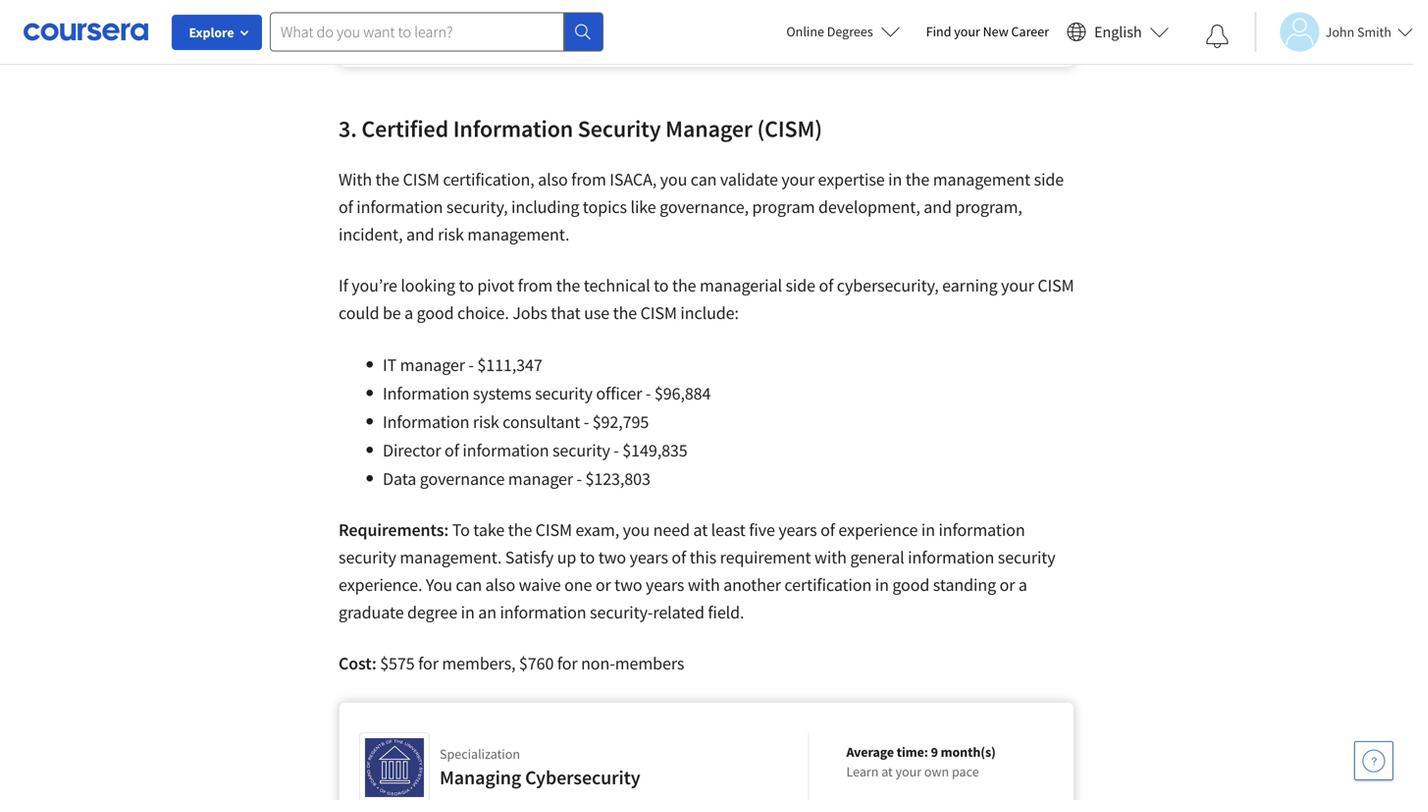 Task type: locate. For each thing, give the bounding box(es) containing it.
or right standing
[[1000, 574, 1015, 596]]

the up satisfy in the left bottom of the page
[[508, 519, 532, 541]]

0 vertical spatial learn
[[405, 8, 444, 27]]

month(s)
[[941, 743, 996, 761]]

a
[[405, 302, 413, 324], [1019, 574, 1028, 596]]

time:
[[897, 743, 929, 761]]

one
[[565, 574, 592, 596]]

1 horizontal spatial to
[[580, 546, 595, 568]]

your inside if you're looking to pivot from the technical to the managerial side of cybersecurity, earning your cism could be a good choice. jobs that use the cism include:
[[1001, 274, 1035, 296]]

your down time:
[[896, 763, 922, 780]]

side right management
[[1034, 168, 1064, 190]]

- left the '$123,803'
[[577, 468, 582, 490]]

0 vertical spatial information
[[453, 114, 573, 143]]

0 horizontal spatial risk
[[438, 223, 464, 245]]

0 horizontal spatial learn
[[405, 8, 444, 27]]

1 vertical spatial from
[[518, 274, 553, 296]]

$575
[[380, 652, 415, 674]]

0 horizontal spatial can
[[456, 574, 482, 596]]

at inside the average time: 9 month(s) learn at your own pace
[[882, 763, 893, 780]]

of left the experience
[[821, 519, 835, 541]]

and left program,
[[924, 196, 952, 218]]

your up program
[[782, 168, 815, 190]]

cism inside with the cism certification, also from isaca, you can validate your expertise in the management side of information security, including topics like governance, program development, and program, incident, and risk management.
[[403, 168, 440, 190]]

0 vertical spatial from
[[572, 168, 606, 190]]

a right be
[[405, 302, 413, 324]]

1 vertical spatial years
[[630, 546, 668, 568]]

of
[[339, 196, 353, 218], [819, 274, 834, 296], [445, 439, 459, 461], [821, 519, 835, 541], [672, 546, 686, 568]]

topics
[[583, 196, 627, 218]]

in right the experience
[[922, 519, 936, 541]]

1 horizontal spatial risk
[[473, 411, 499, 433]]

1 horizontal spatial you
[[660, 168, 687, 190]]

1 horizontal spatial side
[[1034, 168, 1064, 190]]

years up related
[[646, 574, 685, 596]]

in up development,
[[889, 168, 902, 190]]

cism
[[403, 168, 440, 190], [1038, 274, 1075, 296], [641, 302, 677, 324], [536, 519, 572, 541]]

years
[[779, 519, 817, 541], [630, 546, 668, 568], [646, 574, 685, 596]]

0 vertical spatial risk
[[438, 223, 464, 245]]

risk down systems
[[473, 411, 499, 433]]

members
[[615, 652, 685, 674]]

0 horizontal spatial good
[[417, 302, 454, 324]]

at down average
[[882, 763, 893, 780]]

9
[[931, 743, 938, 761]]

$149,835
[[623, 439, 688, 461]]

1 vertical spatial you
[[623, 519, 650, 541]]

with down this
[[688, 574, 720, 596]]

- right officer
[[646, 382, 651, 404]]

coursera image
[[24, 16, 148, 47]]

need
[[653, 519, 690, 541]]

2 or from the left
[[1000, 574, 1015, 596]]

learn
[[405, 8, 444, 27], [847, 763, 879, 780]]

members,
[[442, 652, 516, 674]]

to left 'pivot'
[[459, 274, 474, 296]]

to right up
[[580, 546, 595, 568]]

1 horizontal spatial can
[[691, 168, 717, 190]]

cism down certified
[[403, 168, 440, 190]]

of left cybersecurity,
[[819, 274, 834, 296]]

show notifications image
[[1206, 25, 1230, 48]]

years right five
[[779, 519, 817, 541]]

learn more
[[405, 8, 482, 27]]

the up that
[[556, 274, 580, 296]]

your right find
[[954, 23, 981, 40]]

risk inside with the cism certification, also from isaca, you can validate your expertise in the management side of information security, including topics like governance, program development, and program, incident, and risk management.
[[438, 223, 464, 245]]

officer
[[596, 382, 642, 404]]

from up jobs
[[518, 274, 553, 296]]

side right the managerial
[[786, 274, 816, 296]]

0 vertical spatial at
[[694, 519, 708, 541]]

can
[[691, 168, 717, 190], [456, 574, 482, 596]]

your right earning at right top
[[1001, 274, 1035, 296]]

governance
[[420, 468, 505, 490]]

looking
[[401, 274, 455, 296]]

1 vertical spatial manager
[[508, 468, 573, 490]]

your
[[954, 23, 981, 40], [782, 168, 815, 190], [1001, 274, 1035, 296], [896, 763, 922, 780]]

learn down average
[[847, 763, 879, 780]]

0 horizontal spatial you
[[623, 519, 650, 541]]

years down need
[[630, 546, 668, 568]]

0 vertical spatial side
[[1034, 168, 1064, 190]]

manager
[[400, 354, 465, 376], [508, 468, 573, 490]]

for right $575 in the bottom of the page
[[418, 652, 439, 674]]

average time: 9 month(s) learn at your own pace
[[847, 743, 996, 780]]

or right one on the bottom of the page
[[596, 574, 611, 596]]

information up director
[[383, 411, 470, 433]]

1 vertical spatial a
[[1019, 574, 1028, 596]]

including
[[511, 196, 580, 218]]

0 horizontal spatial for
[[418, 652, 439, 674]]

a right standing
[[1019, 574, 1028, 596]]

2 vertical spatial information
[[383, 411, 470, 433]]

management.
[[468, 223, 570, 245], [400, 546, 502, 568]]

for left non-
[[557, 652, 578, 674]]

to take the cism exam, you need at least five years of experience in information security management. satisfy up to two years of this requirement with general information security experience. you can also waive one or two years with another certification in good standing or a graduate degree in an information security-related field.
[[339, 519, 1056, 623]]

the right with
[[376, 168, 400, 190]]

the inside to take the cism exam, you need at least five years of experience in information security management. satisfy up to two years of this requirement with general information security experience. you can also waive one or two years with another certification in good standing or a graduate degree in an information security-related field.
[[508, 519, 532, 541]]

cism up up
[[536, 519, 572, 541]]

good down general
[[893, 574, 930, 596]]

degrees
[[827, 23, 873, 40]]

also up an
[[486, 574, 516, 596]]

it manager - $111,347 information systems security officer - $96,884 information risk consultant - $92,795 director of information security - $149,835 data governance manager - $123,803
[[383, 354, 711, 490]]

1 vertical spatial at
[[882, 763, 893, 780]]

with up certification
[[815, 546, 847, 568]]

1 horizontal spatial a
[[1019, 574, 1028, 596]]

3.
[[339, 114, 357, 143]]

you left need
[[623, 519, 650, 541]]

0 vertical spatial a
[[405, 302, 413, 324]]

1 vertical spatial risk
[[473, 411, 499, 433]]

can up governance, at top
[[691, 168, 717, 190]]

the right use
[[613, 302, 637, 324]]

0 horizontal spatial and
[[406, 223, 434, 245]]

with the cism certification, also from isaca, you can validate your expertise in the management side of information security, including topics like governance, program development, and program, incident, and risk management.
[[339, 168, 1064, 245]]

0 vertical spatial you
[[660, 168, 687, 190]]

1 horizontal spatial for
[[557, 652, 578, 674]]

management. inside with the cism certification, also from isaca, you can validate your expertise in the management side of information security, including topics like governance, program development, and program, incident, and risk management.
[[468, 223, 570, 245]]

your inside with the cism certification, also from isaca, you can validate your expertise in the management side of information security, including topics like governance, program development, and program, incident, and risk management.
[[782, 168, 815, 190]]

of left this
[[672, 546, 686, 568]]

side inside with the cism certification, also from isaca, you can validate your expertise in the management side of information security, including topics like governance, program development, and program, incident, and risk management.
[[1034, 168, 1064, 190]]

learn left more
[[405, 8, 444, 27]]

1 vertical spatial and
[[406, 223, 434, 245]]

0 horizontal spatial also
[[486, 574, 516, 596]]

non-
[[581, 652, 615, 674]]

good inside to take the cism exam, you need at least five years of experience in information security management. satisfy up to two years of this requirement with general information security experience. you can also waive one or two years with another certification in good standing or a graduate degree in an information security-related field.
[[893, 574, 930, 596]]

you're
[[352, 274, 397, 296]]

take
[[473, 519, 505, 541]]

management. down to
[[400, 546, 502, 568]]

two up the security-
[[615, 574, 643, 596]]

at up this
[[694, 519, 708, 541]]

standing
[[933, 574, 997, 596]]

1 vertical spatial can
[[456, 574, 482, 596]]

for
[[418, 652, 439, 674], [557, 652, 578, 674]]

cism down technical
[[641, 302, 677, 324]]

risk down "security,"
[[438, 223, 464, 245]]

and right the incident,
[[406, 223, 434, 245]]

the up development,
[[906, 168, 930, 190]]

- left $111,347
[[469, 354, 474, 376]]

1 horizontal spatial also
[[538, 168, 568, 190]]

0 vertical spatial good
[[417, 302, 454, 324]]

management. down including
[[468, 223, 570, 245]]

from up topics
[[572, 168, 606, 190]]

0 horizontal spatial with
[[688, 574, 720, 596]]

use
[[584, 302, 610, 324]]

0 vertical spatial can
[[691, 168, 717, 190]]

0 horizontal spatial from
[[518, 274, 553, 296]]

1 horizontal spatial or
[[1000, 574, 1015, 596]]

also inside with the cism certification, also from isaca, you can validate your expertise in the management side of information security, including topics like governance, program development, and program, incident, and risk management.
[[538, 168, 568, 190]]

1 vertical spatial good
[[893, 574, 930, 596]]

consultant
[[503, 411, 580, 433]]

also up including
[[538, 168, 568, 190]]

1 vertical spatial information
[[383, 382, 470, 404]]

it
[[383, 354, 397, 376]]

in
[[889, 168, 902, 190], [922, 519, 936, 541], [875, 574, 889, 596], [461, 601, 475, 623]]

0 vertical spatial and
[[924, 196, 952, 218]]

another
[[724, 574, 781, 596]]

cybersecurity
[[525, 765, 641, 790]]

of down with
[[339, 196, 353, 218]]

online degrees button
[[771, 10, 917, 53]]

from
[[572, 168, 606, 190], [518, 274, 553, 296]]

1 vertical spatial learn
[[847, 763, 879, 780]]

average
[[847, 743, 894, 761]]

side inside if you're looking to pivot from the technical to the managerial side of cybersecurity, earning your cism could be a good choice. jobs that use the cism include:
[[786, 274, 816, 296]]

incident,
[[339, 223, 403, 245]]

information up "certification,"
[[453, 114, 573, 143]]

from inside with the cism certification, also from isaca, you can validate your expertise in the management side of information security, including topics like governance, program development, and program, incident, and risk management.
[[572, 168, 606, 190]]

security
[[535, 382, 593, 404], [553, 439, 610, 461], [339, 546, 396, 568], [998, 546, 1056, 568]]

manager right it
[[400, 354, 465, 376]]

five
[[749, 519, 775, 541]]

0 horizontal spatial a
[[405, 302, 413, 324]]

find your new career
[[926, 23, 1049, 40]]

0 vertical spatial also
[[538, 168, 568, 190]]

1 horizontal spatial at
[[882, 763, 893, 780]]

requirement
[[720, 546, 811, 568]]

1 horizontal spatial and
[[924, 196, 952, 218]]

expertise
[[818, 168, 885, 190]]

certification
[[785, 574, 872, 596]]

1 horizontal spatial from
[[572, 168, 606, 190]]

can right you
[[456, 574, 482, 596]]

0 horizontal spatial manager
[[400, 354, 465, 376]]

data
[[383, 468, 417, 490]]

manager down the "consultant"
[[508, 468, 573, 490]]

find your new career link
[[917, 20, 1059, 44]]

program
[[752, 196, 815, 218]]

career
[[1012, 23, 1049, 40]]

from for pivot
[[518, 274, 553, 296]]

of up governance
[[445, 439, 459, 461]]

1 vertical spatial side
[[786, 274, 816, 296]]

None search field
[[270, 12, 604, 52]]

specialization
[[440, 745, 520, 763]]

(cism)
[[757, 114, 823, 143]]

university system of georgia image
[[365, 738, 424, 797]]

1 vertical spatial also
[[486, 574, 516, 596]]

2 horizontal spatial to
[[654, 274, 669, 296]]

explore button
[[172, 15, 262, 50]]

and
[[924, 196, 952, 218], [406, 223, 434, 245]]

general
[[850, 546, 905, 568]]

risk inside it manager - $111,347 information systems security officer - $96,884 information risk consultant - $92,795 director of information security - $149,835 data governance manager - $123,803
[[473, 411, 499, 433]]

1 horizontal spatial good
[[893, 574, 930, 596]]

an
[[478, 601, 497, 623]]

2 for from the left
[[557, 652, 578, 674]]

two
[[599, 546, 626, 568], [615, 574, 643, 596]]

satisfy
[[505, 546, 554, 568]]

1 or from the left
[[596, 574, 611, 596]]

you inside to take the cism exam, you need at least five years of experience in information security management. satisfy up to two years of this requirement with general information security experience. you can also waive one or two years with another certification in good standing or a graduate degree in an information security-related field.
[[623, 519, 650, 541]]

you right the isaca,
[[660, 168, 687, 190]]

0 horizontal spatial or
[[596, 574, 611, 596]]

1 horizontal spatial learn
[[847, 763, 879, 780]]

0 horizontal spatial at
[[694, 519, 708, 541]]

0 vertical spatial manager
[[400, 354, 465, 376]]

from inside if you're looking to pivot from the technical to the managerial side of cybersecurity, earning your cism could be a good choice. jobs that use the cism include:
[[518, 274, 553, 296]]

information
[[357, 196, 443, 218], [463, 439, 549, 461], [939, 519, 1025, 541], [908, 546, 995, 568], [500, 601, 587, 623]]

information down it
[[383, 382, 470, 404]]

good down looking
[[417, 302, 454, 324]]

learn inside the average time: 9 month(s) learn at your own pace
[[847, 763, 879, 780]]

cism inside to take the cism exam, you need at least five years of experience in information security management. satisfy up to two years of this requirement with general information security experience. you can also waive one or two years with another certification in good standing or a graduate degree in an information security-related field.
[[536, 519, 572, 541]]

two down 'exam,'
[[599, 546, 626, 568]]

to right technical
[[654, 274, 669, 296]]

field.
[[708, 601, 745, 623]]

1 vertical spatial management.
[[400, 546, 502, 568]]

What do you want to learn? text field
[[270, 12, 564, 52]]

0 horizontal spatial to
[[459, 274, 474, 296]]

in left an
[[461, 601, 475, 623]]

english button
[[1059, 0, 1178, 64]]

0 vertical spatial management.
[[468, 223, 570, 245]]

1 horizontal spatial with
[[815, 546, 847, 568]]

0 horizontal spatial side
[[786, 274, 816, 296]]



Task type: describe. For each thing, give the bounding box(es) containing it.
specialization managing cybersecurity
[[440, 745, 641, 790]]

isaca,
[[610, 168, 657, 190]]

of inside it manager - $111,347 information systems security officer - $96,884 information risk consultant - $92,795 director of information security - $149,835 data governance manager - $123,803
[[445, 439, 459, 461]]

also inside to take the cism exam, you need at least five years of experience in information security management. satisfy up to two years of this requirement with general information security experience. you can also waive one or two years with another certification in good standing or a graduate degree in an information security-related field.
[[486, 574, 516, 596]]

security,
[[447, 196, 508, 218]]

information inside it manager - $111,347 information systems security officer - $96,884 information risk consultant - $92,795 director of information security - $149,835 data governance manager - $123,803
[[463, 439, 549, 461]]

explore
[[189, 24, 234, 41]]

experience.
[[339, 574, 422, 596]]

this
[[690, 546, 717, 568]]

graduate
[[339, 601, 404, 623]]

of inside if you're looking to pivot from the technical to the managerial side of cybersecurity, earning your cism could be a good choice. jobs that use the cism include:
[[819, 274, 834, 296]]

related
[[653, 601, 705, 623]]

experience
[[839, 519, 918, 541]]

of inside with the cism certification, also from isaca, you can validate your expertise in the management side of information security, including topics like governance, program development, and program, incident, and risk management.
[[339, 196, 353, 218]]

your inside "link"
[[954, 23, 981, 40]]

$123,803
[[586, 468, 651, 490]]

security-
[[590, 601, 653, 623]]

john smith
[[1326, 23, 1392, 41]]

cost: $575 for members, $760 for non-members
[[339, 652, 685, 674]]

john
[[1326, 23, 1355, 41]]

3. certified information security manager (cism)
[[339, 114, 823, 143]]

include:
[[681, 302, 739, 324]]

governance,
[[660, 196, 749, 218]]

$111,347
[[477, 354, 543, 376]]

with
[[339, 168, 372, 190]]

$96,884
[[655, 382, 711, 404]]

in down general
[[875, 574, 889, 596]]

online
[[787, 23, 825, 40]]

manager
[[666, 114, 753, 143]]

a inside to take the cism exam, you need at least five years of experience in information security management. satisfy up to two years of this requirement with general information security experience. you can also waive one or two years with another certification in good standing or a graduate degree in an information security-related field.
[[1019, 574, 1028, 596]]

could
[[339, 302, 379, 324]]

find
[[926, 23, 952, 40]]

requirements:
[[339, 519, 449, 541]]

degree
[[407, 601, 458, 623]]

pace
[[952, 763, 979, 780]]

like
[[631, 196, 656, 218]]

your inside the average time: 9 month(s) learn at your own pace
[[896, 763, 922, 780]]

least
[[711, 519, 746, 541]]

earning
[[943, 274, 998, 296]]

good inside if you're looking to pivot from the technical to the managerial side of cybersecurity, earning your cism could be a good choice. jobs that use the cism include:
[[417, 302, 454, 324]]

to inside to take the cism exam, you need at least five years of experience in information security management. satisfy up to two years of this requirement with general information security experience. you can also waive one or two years with another certification in good standing or a graduate degree in an information security-related field.
[[580, 546, 595, 568]]

0 vertical spatial two
[[599, 546, 626, 568]]

exam,
[[576, 519, 620, 541]]

security
[[578, 114, 661, 143]]

0 vertical spatial years
[[779, 519, 817, 541]]

can inside to take the cism exam, you need at least five years of experience in information security management. satisfy up to two years of this requirement with general information security experience. you can also waive one or two years with another certification in good standing or a graduate degree in an information security-related field.
[[456, 574, 482, 596]]

the up include:
[[672, 274, 696, 296]]

1 vertical spatial two
[[615, 574, 643, 596]]

cybersecurity,
[[837, 274, 939, 296]]

choice.
[[458, 302, 509, 324]]

learn more button
[[359, 0, 556, 37]]

certification,
[[443, 168, 535, 190]]

managerial
[[700, 274, 782, 296]]

if you're looking to pivot from the technical to the managerial side of cybersecurity, earning your cism could be a good choice. jobs that use the cism include:
[[339, 274, 1075, 324]]

can inside with the cism certification, also from isaca, you can validate your expertise in the management side of information security, including topics like governance, program development, and program, incident, and risk management.
[[691, 168, 717, 190]]

2 vertical spatial years
[[646, 574, 685, 596]]

you inside with the cism certification, also from isaca, you can validate your expertise in the management side of information security, including topics like governance, program development, and program, incident, and risk management.
[[660, 168, 687, 190]]

learn inside learn more button
[[405, 8, 444, 27]]

you
[[426, 574, 452, 596]]

information inside with the cism certification, also from isaca, you can validate your expertise in the management side of information security, including topics like governance, program development, and program, incident, and risk management.
[[357, 196, 443, 218]]

management
[[933, 168, 1031, 190]]

help center image
[[1363, 749, 1386, 773]]

1 for from the left
[[418, 652, 439, 674]]

systems
[[473, 382, 532, 404]]

program,
[[956, 196, 1023, 218]]

- up the '$123,803'
[[614, 439, 619, 461]]

1 vertical spatial with
[[688, 574, 720, 596]]

$760
[[519, 652, 554, 674]]

management. inside to take the cism exam, you need at least five years of experience in information security management. satisfy up to two years of this requirement with general information security experience. you can also waive one or two years with another certification in good standing or a graduate degree in an information security-related field.
[[400, 546, 502, 568]]

to
[[452, 519, 470, 541]]

1 horizontal spatial manager
[[508, 468, 573, 490]]

certified
[[362, 114, 449, 143]]

- left '$92,795'
[[584, 411, 589, 433]]

own
[[925, 763, 949, 780]]

director
[[383, 439, 441, 461]]

cism right earning at right top
[[1038, 274, 1075, 296]]

managing
[[440, 765, 521, 790]]

new
[[983, 23, 1009, 40]]

if
[[339, 274, 348, 296]]

pivot
[[477, 274, 515, 296]]

online degrees
[[787, 23, 873, 40]]

a inside if you're looking to pivot from the technical to the managerial side of cybersecurity, earning your cism could be a good choice. jobs that use the cism include:
[[405, 302, 413, 324]]

technical
[[584, 274, 650, 296]]

cost:
[[339, 652, 377, 674]]

validate
[[720, 168, 778, 190]]

0 vertical spatial with
[[815, 546, 847, 568]]

be
[[383, 302, 401, 324]]

from for also
[[572, 168, 606, 190]]

waive
[[519, 574, 561, 596]]

at inside to take the cism exam, you need at least five years of experience in information security management. satisfy up to two years of this requirement with general information security experience. you can also waive one or two years with another certification in good standing or a graduate degree in an information security-related field.
[[694, 519, 708, 541]]

that
[[551, 302, 581, 324]]

up
[[557, 546, 577, 568]]

development,
[[819, 196, 921, 218]]

in inside with the cism certification, also from isaca, you can validate your expertise in the management side of information security, including topics like governance, program development, and program, incident, and risk management.
[[889, 168, 902, 190]]

jobs
[[513, 302, 548, 324]]



Task type: vqa. For each thing, say whether or not it's contained in the screenshot.
$760
yes



